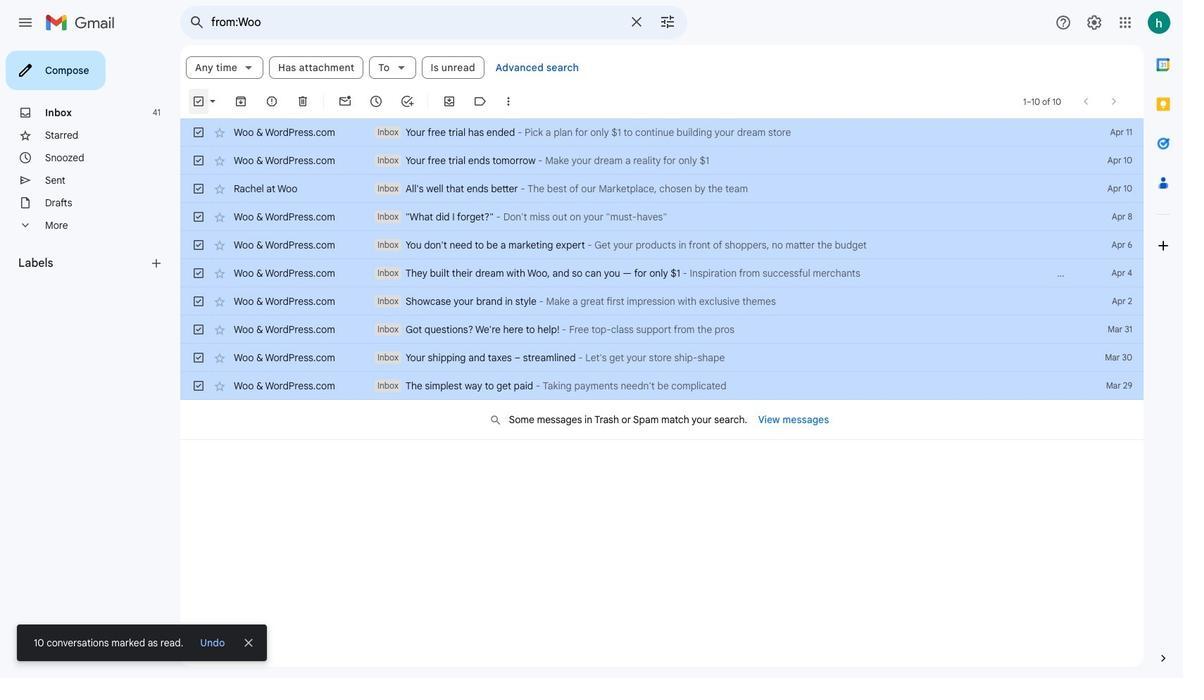 Task type: describe. For each thing, give the bounding box(es) containing it.
5 row from the top
[[180, 231, 1144, 259]]

labels image
[[473, 94, 487, 108]]

search mail image
[[185, 10, 210, 35]]

2 row from the top
[[180, 147, 1144, 175]]

1 row from the top
[[180, 118, 1144, 147]]

10 row from the top
[[180, 372, 1144, 400]]

archive image
[[234, 94, 248, 108]]

snooze image
[[369, 94, 383, 108]]

9 row from the top
[[180, 344, 1144, 372]]

support image
[[1055, 14, 1072, 31]]

settings image
[[1086, 14, 1103, 31]]

move to inbox image
[[442, 94, 456, 108]]

more email options image
[[502, 94, 516, 108]]

advanced search options image
[[654, 8, 682, 36]]

delete image
[[296, 94, 310, 108]]

gmail image
[[45, 8, 122, 37]]

8 row from the top
[[180, 316, 1144, 344]]

main menu image
[[17, 14, 34, 31]]



Task type: locate. For each thing, give the bounding box(es) containing it.
main content
[[180, 45, 1144, 667]]

row
[[180, 118, 1144, 147], [180, 147, 1144, 175], [180, 175, 1144, 203], [180, 203, 1144, 231], [180, 231, 1144, 259], [180, 259, 1144, 287], [180, 287, 1144, 316], [180, 316, 1144, 344], [180, 344, 1144, 372], [180, 372, 1144, 400]]

heading
[[18, 256, 149, 270]]

clear search image
[[623, 8, 651, 36]]

None search field
[[180, 6, 688, 39]]

3 row from the top
[[180, 175, 1144, 203]]

add to tasks image
[[400, 94, 414, 108]]

None checkbox
[[192, 125, 206, 139], [192, 154, 206, 168], [192, 238, 206, 252], [192, 266, 206, 280], [192, 323, 206, 337], [192, 351, 206, 365], [192, 125, 206, 139], [192, 154, 206, 168], [192, 238, 206, 252], [192, 266, 206, 280], [192, 323, 206, 337], [192, 351, 206, 365]]

navigation
[[0, 45, 180, 678]]

tab list
[[1144, 45, 1183, 628]]

6 row from the top
[[180, 259, 1144, 287]]

7 row from the top
[[180, 287, 1144, 316]]

Search mail text field
[[211, 15, 620, 30]]

None checkbox
[[192, 94, 206, 108], [192, 182, 206, 196], [192, 210, 206, 224], [192, 294, 206, 309], [192, 379, 206, 393], [192, 94, 206, 108], [192, 182, 206, 196], [192, 210, 206, 224], [192, 294, 206, 309], [192, 379, 206, 393]]

report spam image
[[265, 94, 279, 108]]

4 row from the top
[[180, 203, 1144, 231]]

alert
[[17, 32, 1161, 661]]



Task type: vqa. For each thing, say whether or not it's contained in the screenshot.
Italic ‪(⌘I)‬ ICON
no



